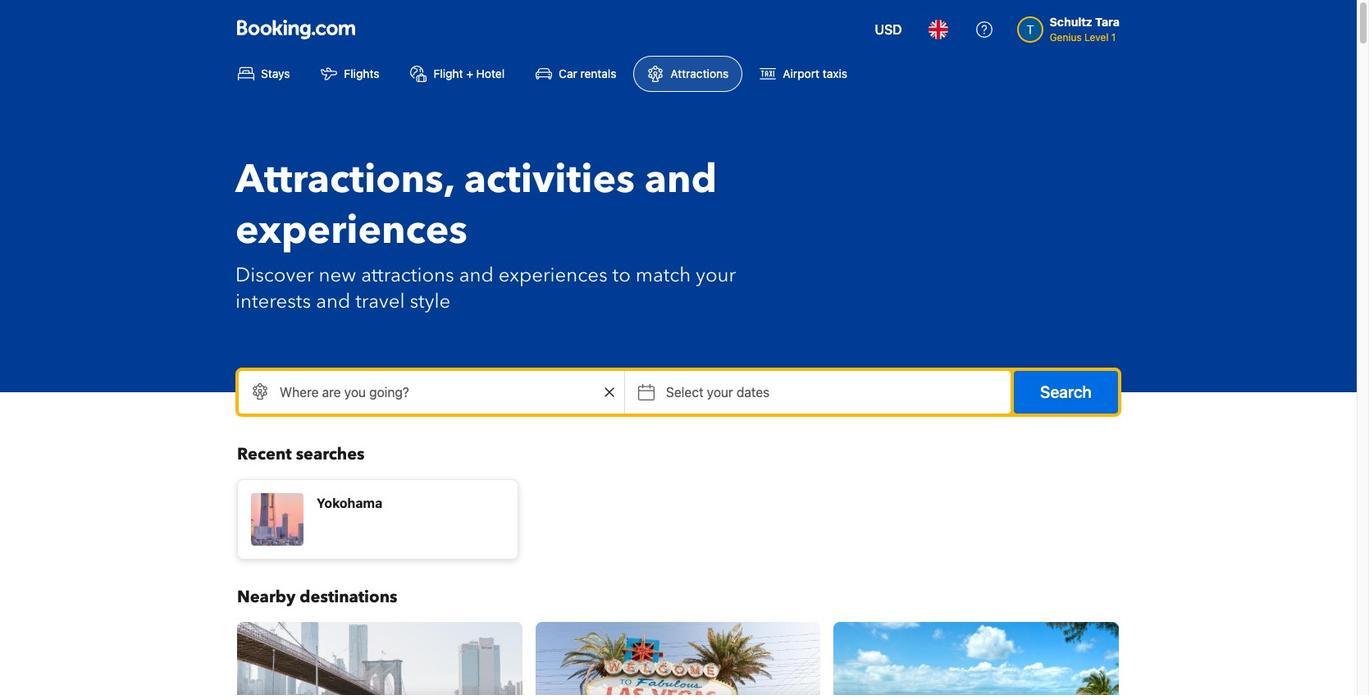 Task type: locate. For each thing, give the bounding box(es) containing it.
yokohama
[[317, 496, 383, 510]]

recent
[[237, 443, 292, 465]]

dates
[[737, 385, 770, 400]]

experiences up new
[[236, 204, 468, 258]]

nearby
[[237, 586, 296, 608]]

schultz
[[1050, 15, 1093, 29]]

car rentals link
[[522, 56, 631, 92]]

experiences
[[236, 204, 468, 258], [499, 262, 608, 289]]

0 vertical spatial experiences
[[236, 204, 468, 258]]

flights link
[[307, 56, 393, 92]]

experiences left to
[[499, 262, 608, 289]]

attractions, activities and experiences discover new attractions and experiences to match your interests and travel style
[[236, 153, 736, 315]]

airport
[[783, 66, 820, 80]]

stays
[[261, 66, 290, 80]]

airport taxis
[[783, 66, 848, 80]]

1 horizontal spatial and
[[459, 262, 494, 289]]

stays link
[[224, 56, 304, 92]]

1 vertical spatial experiences
[[499, 262, 608, 289]]

key west image
[[834, 622, 1119, 695]]

genius
[[1050, 31, 1082, 43]]

select your dates
[[666, 385, 770, 400]]

your left 'dates'
[[707, 385, 733, 400]]

las vegas image
[[536, 622, 821, 695]]

flight + hotel link
[[397, 56, 519, 92]]

2 horizontal spatial and
[[645, 153, 717, 207]]

1 horizontal spatial experiences
[[499, 262, 608, 289]]

recent searches
[[237, 443, 365, 465]]

style
[[410, 288, 451, 315]]

new
[[319, 262, 356, 289]]

0 horizontal spatial experiences
[[236, 204, 468, 258]]

0 vertical spatial your
[[696, 262, 736, 289]]

attractions link
[[634, 56, 743, 92]]

your
[[696, 262, 736, 289], [707, 385, 733, 400]]

interests
[[236, 288, 311, 315]]

usd
[[875, 22, 902, 37]]

1 vertical spatial your
[[707, 385, 733, 400]]

attractions
[[361, 262, 454, 289]]

flight
[[434, 66, 463, 80]]

hotel
[[477, 66, 505, 80]]

airport taxis link
[[746, 56, 862, 92]]

your right match
[[696, 262, 736, 289]]

and
[[645, 153, 717, 207], [459, 262, 494, 289], [316, 288, 351, 315]]

rentals
[[581, 66, 617, 80]]

booking.com image
[[237, 20, 355, 39]]

flights
[[344, 66, 379, 80]]



Task type: describe. For each thing, give the bounding box(es) containing it.
nearby destinations
[[237, 586, 398, 608]]

flight + hotel
[[434, 66, 505, 80]]

level
[[1085, 31, 1109, 43]]

destinations
[[300, 586, 398, 608]]

activities
[[464, 153, 635, 207]]

attractions
[[671, 66, 729, 80]]

schultz tara genius level 1
[[1050, 15, 1120, 43]]

0 horizontal spatial and
[[316, 288, 351, 315]]

match
[[636, 262, 691, 289]]

to
[[613, 262, 631, 289]]

taxis
[[823, 66, 848, 80]]

your inside attractions, activities and experiences discover new attractions and experiences to match your interests and travel style
[[696, 262, 736, 289]]

select
[[666, 385, 704, 400]]

your account menu schultz tara genius level 1 element
[[1017, 7, 1127, 45]]

1
[[1112, 31, 1116, 43]]

new york image
[[237, 622, 522, 695]]

yokohama link
[[237, 479, 518, 560]]

+
[[466, 66, 473, 80]]

Where are you going? search field
[[239, 371, 625, 414]]

tara
[[1096, 15, 1120, 29]]

search
[[1041, 382, 1092, 401]]

attractions,
[[236, 153, 454, 207]]

usd button
[[865, 10, 912, 49]]

car rentals
[[559, 66, 617, 80]]

car
[[559, 66, 578, 80]]

searches
[[296, 443, 365, 465]]

travel
[[355, 288, 405, 315]]

search button
[[1014, 371, 1119, 414]]

discover
[[236, 262, 314, 289]]



Task type: vqa. For each thing, say whether or not it's contained in the screenshot.
"Car rentals"
yes



